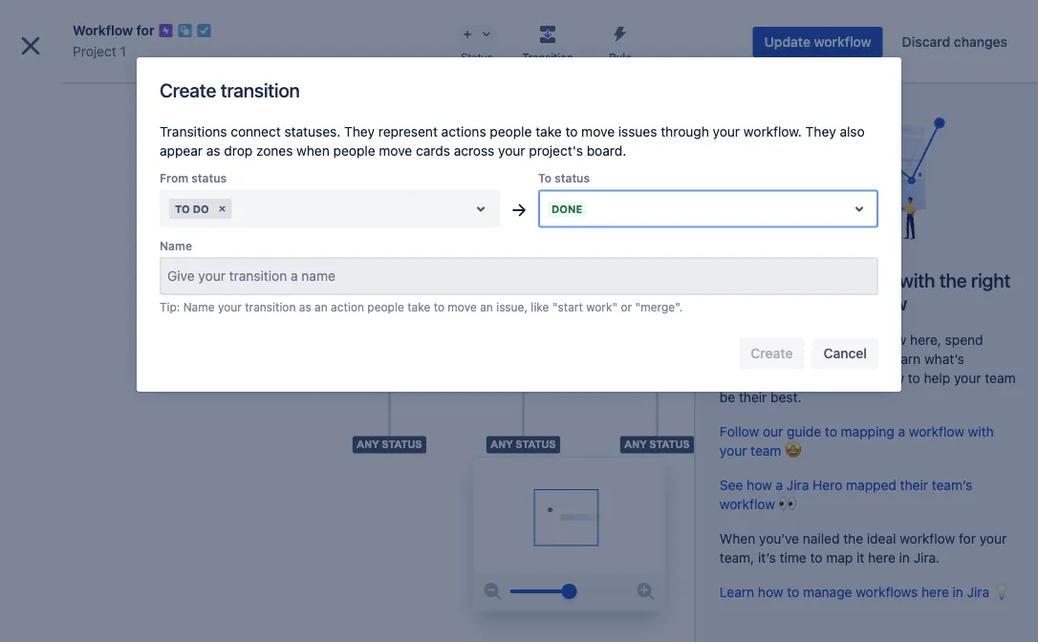 Task type: locate. For each thing, give the bounding box(es) containing it.
with up the best.
[[788, 351, 813, 367]]

0 horizontal spatial a
[[776, 477, 783, 493]]

what's up help
[[925, 351, 965, 367]]

status up do
[[192, 172, 227, 185]]

Name field
[[162, 259, 877, 294]]

or
[[621, 301, 633, 314]]

0 vertical spatial what's
[[925, 351, 965, 367]]

learn down team,
[[720, 584, 754, 600]]

type
[[137, 393, 164, 409]]

project up 'software'
[[57, 84, 103, 100]]

1 horizontal spatial for
[[959, 531, 976, 547]]

power
[[727, 269, 780, 292]]

workflow inside when you've nailed the ideal workflow for your team, it's time to map it here in jira.
[[900, 531, 955, 547]]

1 vertical spatial what's
[[781, 370, 821, 386]]

they right statuses.
[[344, 124, 375, 140]]

here down ideal
[[868, 550, 896, 566]]

how down the it's
[[758, 584, 784, 600]]

primary element
[[11, 0, 675, 53]]

add
[[73, 393, 97, 409]]

to right guide
[[825, 424, 837, 439]]

1 open image from the left
[[470, 198, 493, 221]]

0 vertical spatial as
[[206, 143, 221, 159]]

map right you
[[790, 332, 817, 348]]

0 horizontal spatial 1
[[107, 84, 113, 100]]

the up it
[[843, 531, 863, 547]]

move down represent
[[379, 143, 413, 159]]

project down 'software'
[[50, 150, 94, 166]]

an left action
[[315, 301, 328, 314]]

project for project 1
[[73, 44, 116, 59]]

1 horizontal spatial to
[[539, 172, 552, 185]]

what's up the best.
[[781, 370, 821, 386]]

the inside power up your team with the right workflow
[[940, 269, 967, 292]]

0 horizontal spatial here
[[868, 550, 896, 566]]

team right help
[[985, 370, 1016, 386]]

hero
[[813, 477, 843, 493]]

open image down across
[[470, 198, 493, 221]]

for right workflow
[[136, 22, 155, 38]]

your inside power up your team with the right workflow
[[810, 269, 848, 292]]

1 vertical spatial for
[[959, 531, 976, 547]]

0 vertical spatial their
[[739, 389, 767, 405]]

1 horizontal spatial open image
[[849, 198, 872, 221]]

to up project's
[[566, 124, 578, 140]]

with inside power up your team with the right workflow
[[900, 269, 935, 292]]

1 vertical spatial a
[[776, 477, 783, 493]]

people
[[490, 124, 532, 140], [333, 143, 376, 159], [368, 301, 405, 314]]

take
[[536, 124, 562, 140], [408, 301, 431, 314]]

1 status from the left
[[192, 172, 227, 185]]

through
[[661, 124, 710, 140]]

0 horizontal spatial the
[[843, 531, 863, 547]]

take inside transitions connect statuses. they represent actions people take to move issues through your workflow. they also appear as drop zones when people move cards across your project's board.
[[536, 124, 562, 140]]

0 vertical spatial map
[[790, 332, 817, 348]]

0 vertical spatial here
[[868, 550, 896, 566]]

1 vertical spatial how
[[747, 477, 772, 493]]

to
[[566, 124, 578, 140], [434, 301, 445, 314], [908, 370, 921, 386], [825, 424, 837, 439], [810, 550, 823, 566], [787, 584, 800, 600]]

0 vertical spatial time
[[757, 351, 784, 367]]

issue,
[[497, 301, 528, 314]]

take right action
[[408, 301, 431, 314]]

2 status from the left
[[555, 172, 590, 185]]

their left team's
[[900, 477, 928, 493]]

workflow down see at the right bottom
[[720, 496, 775, 512]]

people right action
[[368, 301, 405, 314]]

you
[[764, 332, 786, 348]]

you're in the workflow viewfinder, use the arrow keys to move it element
[[474, 458, 665, 573]]

before
[[720, 332, 760, 348]]

1 vertical spatial in
[[953, 584, 964, 600]]

1 horizontal spatial with
[[900, 269, 935, 292]]

what's
[[925, 351, 965, 367], [781, 370, 821, 386]]

group containing subtask
[[8, 185, 222, 432]]

1 horizontal spatial take
[[536, 124, 562, 140]]

transition
[[221, 78, 300, 101], [245, 301, 296, 314]]

as
[[206, 143, 221, 159], [299, 301, 312, 314]]

take up project's
[[536, 124, 562, 140]]

1 vertical spatial people
[[333, 143, 376, 159]]

2 vertical spatial project
[[50, 150, 94, 166]]

workflow
[[815, 34, 872, 50], [830, 292, 908, 315], [851, 332, 907, 348], [909, 424, 965, 439], [720, 496, 775, 512], [900, 531, 955, 547]]

they left also
[[806, 124, 837, 140]]

represent
[[379, 124, 438, 140]]

from
[[160, 172, 189, 185]]

to down the 'nailed'
[[810, 550, 823, 566]]

workflow inside see how a jira hero mapped their team's workflow
[[720, 496, 775, 512]]

0 horizontal spatial jira
[[787, 477, 809, 493]]

how for learn how to manage workflows here in jira 💡
[[758, 584, 784, 600]]

project for project settings
[[50, 150, 94, 166]]

up
[[784, 269, 806, 292]]

banner
[[0, 0, 1039, 54]]

a up 👀
[[776, 477, 783, 493]]

jira
[[787, 477, 809, 493], [967, 584, 990, 600]]

project down workflow
[[73, 44, 116, 59]]

transition up connect in the top of the page
[[221, 78, 300, 101]]

rule
[[610, 51, 632, 64]]

1 vertical spatial take
[[408, 301, 431, 314]]

team down the our
[[751, 443, 782, 459]]

your inside when you've nailed the ideal workflow for your team, it's time to map it here in jira.
[[980, 531, 1007, 547]]

1 inside power up your team with the right workflow dialog
[[120, 44, 126, 59]]

1 horizontal spatial map
[[826, 550, 853, 566]]

be
[[720, 389, 735, 405]]

transitions
[[160, 124, 227, 140]]

also
[[840, 124, 866, 140]]

2 vertical spatial how
[[758, 584, 784, 600]]

0 horizontal spatial their
[[739, 389, 767, 405]]

workflow up team.
[[851, 332, 907, 348]]

1 vertical spatial jira
[[967, 584, 990, 600]]

some
[[720, 351, 753, 367]]

0 vertical spatial learn
[[886, 351, 921, 367]]

1 for project 1 software project
[[107, 84, 113, 100]]

follow
[[720, 424, 759, 439]]

when
[[297, 143, 330, 159]]

1 for project 1
[[120, 44, 126, 59]]

From status text field
[[236, 199, 240, 219]]

0 horizontal spatial they
[[344, 124, 375, 140]]

0 horizontal spatial as
[[206, 143, 221, 159]]

workflow inside the follow our guide to mapping a workflow with your team
[[909, 424, 965, 439]]

cancel
[[824, 346, 868, 362]]

open image for to do
[[470, 198, 493, 221]]

0 horizontal spatial open image
[[470, 198, 493, 221]]

people up across
[[490, 124, 532, 140]]

move left issue,
[[448, 301, 477, 314]]

guide
[[787, 424, 821, 439]]

team
[[852, 269, 895, 292], [985, 370, 1016, 386], [751, 443, 782, 459]]

before you map your workflow here, spend some time with your team. learn what's effective, what's not, and how to help your team be their best.
[[720, 332, 1016, 405]]

to inside when you've nailed the ideal workflow for your team, it's time to map it here in jira.
[[810, 550, 823, 566]]

workflow up cancel
[[830, 292, 908, 315]]

to left do
[[175, 203, 190, 215]]

1 vertical spatial 1
[[107, 84, 113, 100]]

0 vertical spatial for
[[136, 22, 155, 38]]

status up done
[[555, 172, 590, 185]]

1 vertical spatial the
[[843, 531, 863, 547]]

how inside before you map your workflow here, spend some time with your team. learn what's effective, what's not, and how to help your team be their best.
[[879, 370, 904, 386]]

team.
[[848, 351, 883, 367]]

1 vertical spatial with
[[788, 351, 813, 367]]

1 horizontal spatial learn
[[886, 351, 921, 367]]

tip: name your transition as an action people take to move an issue, like "start work" or "merge".
[[160, 301, 683, 314]]

group
[[8, 185, 222, 432]]

0 vertical spatial a
[[898, 424, 906, 439]]

workflow right update
[[815, 34, 872, 50]]

0 horizontal spatial status
[[192, 172, 227, 185]]

1 horizontal spatial team
[[852, 269, 895, 292]]

0 vertical spatial the
[[940, 269, 967, 292]]

jira up 👀
[[787, 477, 809, 493]]

in
[[899, 550, 910, 566], [953, 584, 964, 600]]

1 horizontal spatial what's
[[925, 351, 965, 367]]

transition left action
[[245, 301, 296, 314]]

project 1 link
[[73, 40, 126, 63]]

name down to do
[[160, 239, 192, 253]]

time down you've
[[780, 550, 807, 566]]

create transition dialog
[[137, 57, 902, 392]]

clear image
[[215, 201, 230, 217]]

people right when
[[333, 143, 376, 159]]

name
[[160, 239, 192, 253], [183, 301, 215, 314]]

1 horizontal spatial 1
[[120, 44, 126, 59]]

project inside power up your team with the right workflow dialog
[[73, 44, 116, 59]]

1 vertical spatial map
[[826, 550, 853, 566]]

2 vertical spatial team
[[751, 443, 782, 459]]

action
[[331, 301, 364, 314]]

0 horizontal spatial learn
[[720, 584, 754, 600]]

to down project's
[[539, 172, 552, 185]]

1 horizontal spatial in
[[953, 584, 964, 600]]

1 horizontal spatial status
[[555, 172, 590, 185]]

workflows
[[856, 584, 918, 600]]

see how a jira hero mapped their team's workflow
[[720, 477, 973, 512]]

to left help
[[908, 370, 921, 386]]

tip:
[[160, 301, 180, 314]]

0 horizontal spatial for
[[136, 22, 155, 38]]

0 horizontal spatial move
[[379, 143, 413, 159]]

0 vertical spatial in
[[899, 550, 910, 566]]

project
[[73, 44, 116, 59], [57, 84, 103, 100], [50, 150, 94, 166]]

how
[[879, 370, 904, 386], [747, 477, 772, 493], [758, 584, 784, 600]]

2 vertical spatial with
[[968, 424, 994, 439]]

jira inside see how a jira hero mapped their team's workflow
[[787, 477, 809, 493]]

in left jira.
[[899, 550, 910, 566]]

1 inside project 1 software project
[[107, 84, 113, 100]]

do
[[193, 203, 209, 215]]

with inside before you map your workflow here, spend some time with your team. learn what's effective, what's not, and how to help your team be their best.
[[788, 351, 813, 367]]

0 vertical spatial take
[[536, 124, 562, 140]]

move up 'board.'
[[582, 124, 615, 140]]

as inside transitions connect statuses. they represent actions people take to move issues through your workflow. they also appear as drop zones when people move cards across your project's board.
[[206, 143, 221, 159]]

open image for done
[[849, 198, 872, 221]]

issues
[[619, 124, 658, 140]]

your
[[713, 124, 741, 140], [498, 143, 526, 159], [810, 269, 848, 292], [218, 301, 242, 314], [820, 332, 848, 348], [817, 351, 844, 367], [954, 370, 982, 386], [720, 443, 747, 459], [980, 531, 1007, 547]]

workflow up jira.
[[900, 531, 955, 547]]

subtask
[[73, 349, 123, 365]]

1 up project
[[107, 84, 113, 100]]

here
[[868, 550, 896, 566], [922, 584, 949, 600]]

follow our guide to mapping a workflow with your team
[[720, 424, 994, 459]]

open image down also
[[849, 198, 872, 221]]

team inside the follow our guide to mapping a workflow with your team
[[751, 443, 782, 459]]

add issue type button
[[8, 382, 222, 420]]

how for see how a jira hero mapped their team's workflow
[[747, 477, 772, 493]]

in left 💡
[[953, 584, 964, 600]]

1 vertical spatial project
[[57, 84, 103, 100]]

time down you
[[757, 351, 784, 367]]

the
[[940, 269, 967, 292], [843, 531, 863, 547]]

to for to status
[[539, 172, 552, 185]]

1 they from the left
[[344, 124, 375, 140]]

jira left 💡
[[967, 584, 990, 600]]

1 vertical spatial team
[[985, 370, 1016, 386]]

an left issue,
[[480, 301, 493, 314]]

2 open image from the left
[[849, 198, 872, 221]]

here down jira.
[[922, 584, 949, 600]]

name right tip:
[[183, 301, 215, 314]]

0 horizontal spatial an
[[315, 301, 328, 314]]

1 vertical spatial as
[[299, 301, 312, 314]]

0 horizontal spatial team
[[751, 443, 782, 459]]

1 vertical spatial here
[[922, 584, 949, 600]]

as left action
[[299, 301, 312, 314]]

open image
[[470, 198, 493, 221], [849, 198, 872, 221]]

2 horizontal spatial move
[[582, 124, 615, 140]]

jira.
[[914, 550, 940, 566]]

to
[[539, 172, 552, 185], [175, 203, 190, 215]]

how right see at the right bottom
[[747, 477, 772, 493]]

workflow down help
[[909, 424, 965, 439]]

1
[[120, 44, 126, 59], [107, 84, 113, 100]]

1 vertical spatial to
[[175, 203, 190, 215]]

0 horizontal spatial map
[[790, 332, 817, 348]]

1 vertical spatial move
[[379, 143, 413, 159]]

how right and
[[879, 370, 904, 386]]

1 an from the left
[[315, 301, 328, 314]]

0 vertical spatial 1
[[120, 44, 126, 59]]

0 vertical spatial transition
[[221, 78, 300, 101]]

0 horizontal spatial what's
[[781, 370, 821, 386]]

0 vertical spatial jira
[[787, 477, 809, 493]]

their down effective,
[[739, 389, 767, 405]]

with up team's
[[968, 424, 994, 439]]

1 horizontal spatial they
[[806, 124, 837, 140]]

Zoom level range field
[[510, 573, 629, 611]]

1 vertical spatial their
[[900, 477, 928, 493]]

map left it
[[826, 550, 853, 566]]

1 horizontal spatial an
[[480, 301, 493, 314]]

team inside power up your team with the right workflow
[[852, 269, 895, 292]]

team inside before you map your workflow here, spend some time with your team. learn what's effective, what's not, and how to help your team be their best.
[[985, 370, 1016, 386]]

0 vertical spatial project
[[73, 44, 116, 59]]

their
[[739, 389, 767, 405], [900, 477, 928, 493]]

0 vertical spatial how
[[879, 370, 904, 386]]

team right up
[[852, 269, 895, 292]]

0 vertical spatial to
[[539, 172, 552, 185]]

1 vertical spatial time
[[780, 550, 807, 566]]

1 horizontal spatial as
[[299, 301, 312, 314]]

0 horizontal spatial in
[[899, 550, 910, 566]]

0 vertical spatial with
[[900, 269, 935, 292]]

2 horizontal spatial with
[[968, 424, 994, 439]]

how inside see how a jira hero mapped their team's workflow
[[747, 477, 772, 493]]

learn down here,
[[886, 351, 921, 367]]

right
[[972, 269, 1011, 292]]

zoom out image
[[482, 581, 505, 604]]

1 horizontal spatial the
[[940, 269, 967, 292]]

1 down workflow for
[[120, 44, 126, 59]]

1 horizontal spatial their
[[900, 477, 928, 493]]

time inside before you map your workflow here, spend some time with your team. learn what's effective, what's not, and how to help your team be their best.
[[757, 351, 784, 367]]

with
[[900, 269, 935, 292], [788, 351, 813, 367], [968, 424, 994, 439]]

with up here,
[[900, 269, 935, 292]]

as left drop
[[206, 143, 221, 159]]

2 an from the left
[[480, 301, 493, 314]]

2 vertical spatial move
[[448, 301, 477, 314]]

1 horizontal spatial a
[[898, 424, 906, 439]]

for down team's
[[959, 531, 976, 547]]

create transition
[[160, 78, 300, 101]]

a right mapping
[[898, 424, 906, 439]]

status
[[461, 51, 493, 63]]

the left right
[[940, 269, 967, 292]]

project inside project 1 software project
[[57, 84, 103, 100]]

effective,
[[720, 370, 777, 386]]

0 horizontal spatial to
[[175, 203, 190, 215]]

0 vertical spatial team
[[852, 269, 895, 292]]

connect
[[231, 124, 281, 140]]

2 horizontal spatial team
[[985, 370, 1016, 386]]

they
[[344, 124, 375, 140], [806, 124, 837, 140]]

here inside when you've nailed the ideal workflow for your team, it's time to map it here in jira.
[[868, 550, 896, 566]]

project for project 1 software project
[[57, 84, 103, 100]]

in inside when you've nailed the ideal workflow for your team, it's time to map it here in jira.
[[899, 550, 910, 566]]

0 horizontal spatial with
[[788, 351, 813, 367]]



Task type: vqa. For each thing, say whether or not it's contained in the screenshot.
status
yes



Task type: describe. For each thing, give the bounding box(es) containing it.
power up your team with the right workflow dialog
[[0, 0, 1039, 643]]

1 vertical spatial transition
[[245, 301, 296, 314]]

appear
[[160, 143, 203, 159]]

0 horizontal spatial take
[[408, 301, 431, 314]]

2 vertical spatial people
[[368, 301, 405, 314]]

map inside when you've nailed the ideal workflow for your team, it's time to map it here in jira.
[[826, 550, 853, 566]]

workflow inside button
[[815, 34, 872, 50]]

0 vertical spatial name
[[160, 239, 192, 253]]

across
[[454, 143, 495, 159]]

discard changes button
[[891, 27, 1020, 57]]

"merge".
[[636, 301, 683, 314]]

to for to do
[[175, 203, 190, 215]]

see
[[720, 477, 743, 493]]

team,
[[720, 550, 755, 566]]

to left manage
[[787, 584, 800, 600]]

when you've nailed the ideal workflow for your team, it's time to map it here in jira.
[[720, 531, 1007, 566]]

workflow inside power up your team with the right workflow
[[830, 292, 908, 315]]

work"
[[587, 301, 618, 314]]

their inside see how a jira hero mapped their team's workflow
[[900, 477, 928, 493]]

transitions connect statuses. they represent actions people take to move issues through your workflow. they also appear as drop zones when people move cards across your project's board.
[[160, 124, 866, 159]]

project 1 software project
[[57, 84, 147, 117]]

it
[[857, 550, 865, 566]]

for inside when you've nailed the ideal workflow for your team, it's time to map it here in jira.
[[959, 531, 976, 547]]

the inside when you've nailed the ideal workflow for your team, it's time to map it here in jira.
[[843, 531, 863, 547]]

1 vertical spatial name
[[183, 301, 215, 314]]

discard
[[903, 34, 951, 50]]

learn how to manage workflows here in jira 💡
[[720, 584, 1007, 600]]

best.
[[771, 389, 802, 405]]

and
[[852, 370, 875, 386]]

you've
[[759, 531, 799, 547]]

status for to status
[[555, 172, 590, 185]]

their inside before you map your workflow here, spend some time with your team. learn what's effective, what's not, and how to help your team be their best.
[[739, 389, 767, 405]]

zoom in image
[[635, 581, 658, 604]]

mapping
[[841, 424, 895, 439]]

workflow inside before you map your workflow here, spend some time with your team. learn what's effective, what's not, and how to help your team be their best.
[[851, 332, 907, 348]]

from status
[[160, 172, 227, 185]]

💡
[[993, 584, 1007, 600]]

update workflow
[[765, 34, 872, 50]]

workflow for
[[73, 22, 155, 38]]

manage
[[803, 584, 852, 600]]

to status
[[539, 172, 590, 185]]

statuses.
[[285, 124, 341, 140]]

project 1
[[73, 44, 126, 59]]

status for from status
[[192, 172, 227, 185]]

cards
[[416, 143, 451, 159]]

workflow.
[[744, 124, 803, 140]]

help
[[924, 370, 951, 386]]

changes
[[955, 34, 1008, 50]]

project's
[[529, 143, 584, 159]]

zones
[[256, 143, 293, 159]]

transition
[[523, 51, 574, 64]]

with inside the follow our guide to mapping a workflow with your team
[[968, 424, 994, 439]]

to inside the follow our guide to mapping a workflow with your team
[[825, 424, 837, 439]]

create
[[160, 78, 216, 101]]

0 vertical spatial move
[[582, 124, 615, 140]]

jira software image
[[50, 15, 73, 38]]

cancel button
[[813, 339, 879, 369]]

🤩
[[785, 443, 799, 459]]

like
[[531, 301, 550, 314]]

our
[[763, 424, 783, 439]]

jira software image
[[50, 15, 73, 38]]

done
[[552, 203, 583, 216]]

to inside before you map your workflow here, spend some time with your team. learn what's effective, what's not, and how to help your team be their best.
[[908, 370, 921, 386]]

time inside when you've nailed the ideal workflow for your team, it's time to map it here in jira.
[[780, 550, 807, 566]]

software
[[57, 104, 106, 117]]

0 vertical spatial people
[[490, 124, 532, 140]]

subtask link
[[8, 338, 222, 376]]

it's
[[758, 550, 776, 566]]

1 vertical spatial learn
[[720, 584, 754, 600]]

to do
[[175, 203, 209, 215]]

here,
[[910, 332, 942, 348]]

issue
[[101, 393, 133, 409]]

project
[[109, 104, 147, 117]]

project settings link
[[8, 139, 222, 177]]

transition button
[[512, 19, 585, 65]]

1 horizontal spatial here
[[922, 584, 949, 600]]

actions
[[442, 124, 487, 140]]

learn inside before you map your workflow here, spend some time with your team. learn what's effective, what's not, and how to help your team be their best.
[[886, 351, 921, 367]]

1 horizontal spatial jira
[[967, 584, 990, 600]]

"start
[[553, 301, 583, 314]]

discard changes
[[903, 34, 1008, 50]]

project settings
[[50, 150, 147, 166]]

a inside see how a jira hero mapped their team's workflow
[[776, 477, 783, 493]]

not,
[[825, 370, 849, 386]]

spend
[[945, 332, 984, 348]]

map inside before you map your workflow here, spend some time with your team. learn what's effective, what's not, and how to help your team be their best.
[[790, 332, 817, 348]]

when
[[720, 531, 756, 547]]

a inside the follow our guide to mapping a workflow with your team
[[898, 424, 906, 439]]

to left issue,
[[434, 301, 445, 314]]

power up your team with the right workflow
[[727, 269, 1011, 315]]

your inside the follow our guide to mapping a workflow with your team
[[720, 443, 747, 459]]

mapped
[[846, 477, 897, 493]]

to inside transitions connect statuses. they represent actions people take to move issues through your workflow. they also appear as drop zones when people move cards across your project's board.
[[566, 124, 578, 140]]

close workflow editor image
[[15, 31, 46, 61]]

board.
[[587, 143, 627, 159]]

nailed
[[803, 531, 840, 547]]

update
[[765, 34, 811, 50]]

drop
[[224, 143, 253, 159]]

update workflow button
[[753, 27, 884, 57]]

team's
[[932, 477, 973, 493]]

workflow
[[73, 22, 133, 38]]

👀
[[779, 496, 792, 512]]

2 they from the left
[[806, 124, 837, 140]]

Search field
[[675, 11, 867, 42]]

settings
[[97, 150, 147, 166]]

ideal
[[867, 531, 896, 547]]

1 horizontal spatial move
[[448, 301, 477, 314]]

add issue type
[[73, 393, 164, 409]]



